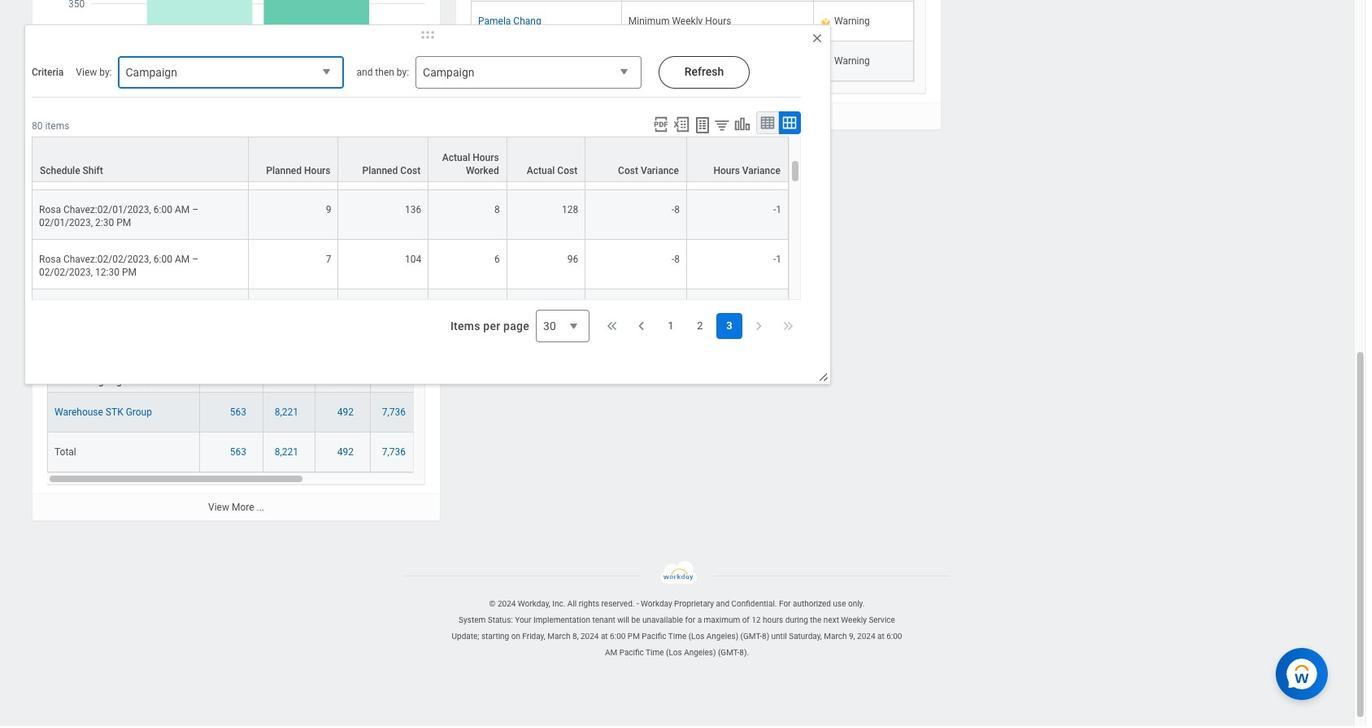 Task type: locate. For each thing, give the bounding box(es) containing it.
cost inside 'planned cost' column header
[[287, 376, 308, 387]]

and up maximum
[[716, 600, 730, 609]]

rights
[[579, 600, 600, 609]]

row containing rosa chavez
[[471, 42, 915, 81]]

items
[[451, 320, 481, 333]]

8,221
[[275, 407, 299, 418], [275, 447, 299, 458]]

1 -1 from the top
[[774, 204, 782, 215]]

1 up chevron 2x right small image
[[776, 254, 782, 265]]

1 vertical spatial -8
[[672, 254, 680, 265]]

saturday,
[[789, 632, 822, 641]]

2 vertical spatial actual hours worked
[[330, 350, 363, 387]]

0 vertical spatial ...
[[719, 111, 727, 122]]

0 vertical spatial 563 button
[[133, 249, 152, 262]]

2 variance from the left
[[743, 165, 781, 177]]

(gmt- down maximum
[[718, 649, 740, 657]]

8 down cost variance
[[675, 204, 680, 215]]

inc.
[[553, 600, 566, 609]]

rosa chavez:02/02/2023, 6:00 am – 02/02/2023, 12:30 pm
[[39, 254, 199, 278]]

1 horizontal spatial actual hours worked
[[330, 350, 363, 387]]

2024
[[498, 600, 516, 609], [581, 632, 599, 641], [858, 632, 876, 641]]

rosa chavez:02/02/2023, 6:00 am – 02/02/2023, 12:30 pm element
[[39, 250, 199, 278]]

1 horizontal spatial view more ... link
[[456, 103, 941, 130]]

rosa for rosa chavez
[[478, 55, 500, 67]]

... for "minimum weekly hours" element
[[719, 111, 727, 122]]

0 horizontal spatial weekly
[[672, 16, 703, 27]]

2 8,221 from the top
[[275, 447, 299, 458]]

pm right 12:30 at the top of page
[[122, 267, 137, 278]]

table image
[[760, 115, 776, 131]]

view more ... link
[[456, 103, 941, 130], [33, 494, 440, 521]]

0 vertical spatial 492 button
[[337, 406, 356, 419]]

rosa up "02/01/2023,"
[[39, 204, 61, 215]]

next
[[824, 616, 840, 625]]

pm down be
[[628, 632, 640, 641]]

weekly up 9,
[[842, 616, 867, 625]]

campaign for campaign popup button
[[423, 66, 475, 79]]

0 vertical spatial -8
[[672, 204, 680, 215]]

7,736 button
[[382, 406, 408, 419], [382, 446, 408, 459]]

chavez:01/31/2023,
[[63, 154, 151, 165]]

1 vertical spatial weekly
[[842, 616, 867, 625]]

angeles) down a
[[684, 649, 716, 657]]

1 2:30 from the top
[[95, 167, 114, 179]]

0 horizontal spatial more
[[232, 502, 254, 513]]

0 vertical spatial view more ... link
[[456, 103, 941, 130]]

0 horizontal spatial time
[[646, 649, 664, 657]]

(los down unavailable
[[666, 649, 682, 657]]

-1 for 128
[[774, 204, 782, 215]]

3 – from the top
[[192, 254, 199, 265]]

6:00 for chavez:01/31/2023,
[[154, 154, 172, 165]]

1 warning from the top
[[835, 16, 870, 27]]

planned cost button
[[339, 138, 428, 182], [264, 335, 315, 392]]

at
[[601, 632, 608, 641], [878, 632, 885, 641]]

campaign inside campaign popup button
[[423, 66, 475, 79]]

for
[[686, 616, 696, 625]]

scheduled vs. actual by location element
[[33, 0, 566, 521]]

1 vertical spatial planned cost
[[272, 363, 308, 387]]

2 warning from the top
[[835, 55, 870, 67]]

warning element right severity image
[[835, 52, 870, 67]]

136
[[405, 154, 422, 165], [405, 204, 422, 215]]

tenant
[[593, 616, 616, 625]]

at down service
[[878, 632, 885, 641]]

1 136 from the top
[[405, 154, 422, 165]]

am inside rosa chavez:02/02/2023, 6:00 am – 02/02/2023, 12:30 pm
[[175, 254, 190, 265]]

1 7,736 button from the top
[[382, 406, 408, 419]]

-8 for 96
[[672, 254, 680, 265]]

am down tenant
[[605, 649, 618, 657]]

0 horizontal spatial planned hours
[[57, 250, 121, 261]]

rosa inside rosa chavez link
[[478, 55, 500, 67]]

more for view more ... link corresponding to scheduled vs. actual by location element
[[232, 502, 254, 513]]

0 horizontal spatial actual cost
[[387, 363, 415, 387]]

footer
[[0, 561, 1355, 662]]

a
[[698, 616, 702, 625]]

move modal image
[[412, 25, 444, 45]]

angeles)
[[707, 632, 739, 641], [684, 649, 716, 657]]

2 at from the left
[[878, 632, 885, 641]]

2024 right 8,
[[581, 632, 599, 641]]

campaign button
[[416, 56, 642, 90]]

-8 up 1 button
[[672, 254, 680, 265]]

8,
[[573, 632, 579, 641]]

-1 down hours variance
[[774, 204, 782, 215]]

0 horizontal spatial 2024
[[498, 600, 516, 609]]

cost inside cost variance popup button
[[618, 165, 639, 177]]

0 vertical spatial time
[[669, 632, 687, 641]]

2 warning element from the top
[[835, 52, 870, 67]]

planned for rightmost planned cost popup button
[[363, 165, 398, 177]]

actual hours worked inside column header
[[330, 350, 363, 387]]

list
[[658, 313, 743, 339]]

104
[[405, 254, 422, 265]]

2 136 from the top
[[405, 204, 422, 215]]

1 down hours variance
[[776, 204, 782, 215]]

and left then
[[357, 67, 373, 78]]

(gmt- down the 12
[[741, 632, 762, 641]]

0 vertical spatial and
[[357, 67, 373, 78]]

9
[[326, 154, 332, 165], [495, 154, 500, 165], [326, 204, 332, 215]]

weekly inside © 2024 workday, inc. all rights reserved. - workday proprietary and confidential. for authorized use only. system status: your implementation tenant will be unavailable for a maximum of 12 hours during the next weekly service update; starting on friday, march 8, 2024 at 6:00 pm pacific time (los angeles) (gmt-8) until saturday, march 9, 2024 at 6:00 am pacific time (los angeles) (gmt-8).
[[842, 616, 867, 625]]

select to filter grid data image
[[714, 116, 731, 133]]

planned hours
[[266, 165, 331, 177], [57, 250, 121, 261], [220, 363, 255, 387]]

export to excel image
[[673, 116, 691, 133]]

0 vertical spatial planned cost
[[363, 165, 421, 177]]

weekly inside row
[[672, 16, 703, 27]]

0 vertical spatial 2:30
[[95, 167, 114, 179]]

© 2024 workday, inc. all rights reserved. - workday proprietary and confidential. for authorized use only. system status: your implementation tenant will be unavailable for a maximum of 12 hours during the next weekly service update; starting on friday, march 8, 2024 at 6:00 pm pacific time (los angeles) (gmt-8) until saturday, march 9, 2024 at 6:00 am pacific time (los angeles) (gmt-8).
[[452, 600, 903, 657]]

-8 for 128
[[672, 204, 680, 215]]

rosa for rosa chavez:02/01/2023, 6:00 am – 02/01/2023, 2:30 pm
[[39, 204, 61, 215]]

2:30 inside rosa chavez:02/01/2023, 6:00 am – 02/01/2023, 2:30 pm
[[95, 217, 114, 228]]

warehouse stk group link
[[55, 403, 152, 418]]

rosa chavez:02/01/2023, 6:00 am – 02/01/2023, 2:30 pm
[[39, 204, 199, 228]]

planned hours inside column header
[[220, 363, 255, 387]]

0 horizontal spatial view more ... link
[[33, 494, 440, 521]]

0 horizontal spatial view
[[76, 67, 97, 78]]

planned hours button inside planned hours column header
[[200, 335, 263, 392]]

2:30
[[95, 167, 114, 179], [95, 217, 114, 228]]

02/02/2023,
[[39, 267, 93, 278]]

1 vertical spatial ...
[[257, 502, 264, 513]]

0 horizontal spatial view more ...
[[208, 502, 264, 513]]

-1
[[774, 204, 782, 215], [774, 254, 782, 265]]

8)
[[762, 632, 770, 641]]

0 vertical spatial -1
[[774, 204, 782, 215]]

0 vertical spatial 7,736 button
[[382, 406, 408, 419]]

1 vertical spatial warning
[[835, 55, 870, 67]]

actual cost inside scheduled vs. actual by location element
[[387, 363, 415, 387]]

– inside rosa chavez:02/01/2023, 6:00 am – 02/01/2023, 2:30 pm
[[192, 204, 199, 215]]

1 vertical spatial pacific
[[620, 649, 644, 657]]

am right chavez:02/02/2023,
[[175, 254, 190, 265]]

80
[[32, 120, 43, 132]]

rosa up 01/31/2023,
[[39, 154, 61, 165]]

time down for at the bottom right of page
[[669, 632, 687, 641]]

am right chavez:01/31/2023,
[[175, 154, 190, 165]]

...
[[719, 111, 727, 122], [257, 502, 264, 513]]

– for rosa chavez:02/02/2023, 6:00 am – 02/02/2023, 12:30 pm
[[192, 254, 199, 265]]

1 – from the top
[[192, 154, 199, 165]]

worked for actual hours worked popup button within the column header
[[330, 376, 363, 387]]

planned cost column header
[[264, 334, 316, 408]]

1 -8 from the top
[[672, 204, 680, 215]]

more inside schedule validation warnings 'element'
[[694, 111, 717, 122]]

2 by: from the left
[[397, 67, 409, 78]]

planned inside planned hours column header
[[220, 363, 255, 374]]

2:30 for 02/01/2023,
[[95, 217, 114, 228]]

warning element
[[835, 12, 870, 27], [835, 52, 870, 67]]

by: right criteria
[[99, 67, 112, 78]]

items per page
[[451, 320, 530, 333]]

2 492 from the top
[[337, 447, 354, 458]]

2 – from the top
[[192, 204, 199, 215]]

authorized
[[793, 600, 832, 609]]

view more ... for "minimum weekly hours" element
[[671, 111, 727, 122]]

2 vertical spatial view
[[208, 502, 229, 513]]

1 vertical spatial actual cost button
[[371, 335, 422, 392]]

1 vertical spatial view more ...
[[208, 502, 264, 513]]

weekly right minimum
[[672, 16, 703, 27]]

0 horizontal spatial worked
[[116, 274, 149, 286]]

rosa inside rosa chavez:02/02/2023, 6:00 am – 02/02/2023, 12:30 pm
[[39, 254, 61, 265]]

0 vertical spatial planned cost button
[[339, 138, 428, 182]]

1 campaign from the left
[[126, 66, 177, 79]]

1 horizontal spatial campaign
[[423, 66, 475, 79]]

cost
[[401, 165, 421, 177], [558, 165, 578, 177], [618, 165, 639, 177], [287, 376, 308, 387], [395, 376, 415, 387]]

pm down 'chavez:02/01/2023,'
[[117, 217, 131, 228]]

view inside schedule validation warnings 'element'
[[671, 111, 692, 122]]

pacific
[[642, 632, 667, 641], [620, 649, 644, 657]]

row containing total
[[47, 433, 566, 473]]

7
[[326, 254, 332, 265]]

0 horizontal spatial (gmt-
[[718, 649, 740, 657]]

1 horizontal spatial view more ...
[[671, 111, 727, 122]]

cell
[[471, 0, 622, 2], [622, 0, 814, 2], [814, 0, 915, 2], [32, 91, 249, 140], [249, 91, 339, 140], [339, 91, 429, 140], [429, 91, 507, 140], [507, 91, 586, 140], [586, 91, 688, 140], [688, 91, 789, 140], [32, 290, 249, 339], [249, 290, 339, 339], [339, 290, 429, 339], [429, 290, 507, 339], [507, 290, 586, 339], [586, 290, 688, 339], [688, 290, 789, 339]]

7,736
[[382, 407, 406, 418], [382, 447, 406, 458]]

2 7,736 button from the top
[[382, 446, 408, 459]]

variance down view printable version (pdf) image
[[641, 165, 679, 177]]

2:30 inside the rosa chavez:01/31/2023, 6:00 am – 01/31/2023, 2:30 pm
[[95, 167, 114, 179]]

1 down expand table "image"
[[776, 154, 782, 165]]

6:00 inside rosa chavez:02/02/2023, 6:00 am – 02/02/2023, 12:30 pm
[[154, 254, 172, 265]]

am down schedule shift popup button
[[175, 204, 190, 215]]

1 left 2
[[668, 320, 674, 332]]

1 horizontal spatial planned cost
[[363, 165, 421, 177]]

items
[[45, 120, 69, 132]]

chevron 2x right small image
[[780, 318, 797, 334]]

1 vertical spatial -1
[[774, 254, 782, 265]]

563 for the middle 563 button
[[230, 407, 247, 418]]

maximum working days
[[629, 55, 734, 67]]

2 7,736 from the top
[[382, 447, 406, 458]]

use
[[834, 600, 847, 609]]

0 vertical spatial actual cost
[[527, 165, 578, 177]]

1 8,221 from the top
[[275, 407, 299, 418]]

-1 for 96
[[774, 254, 782, 265]]

(gmt-
[[741, 632, 762, 641], [718, 649, 740, 657]]

0 vertical spatial view more ...
[[671, 111, 727, 122]]

0 horizontal spatial planned cost
[[272, 363, 308, 387]]

variance down table "icon"
[[743, 165, 781, 177]]

1 492 from the top
[[337, 407, 354, 418]]

on
[[512, 632, 521, 641]]

2:30 down 'chavez:02/01/2023,'
[[95, 217, 114, 228]]

1 492 button from the top
[[337, 406, 356, 419]]

1 vertical spatial 8,221
[[275, 447, 299, 458]]

2 vertical spatial worked
[[330, 376, 363, 387]]

0 horizontal spatial ...
[[257, 502, 264, 513]]

pacific down unavailable
[[642, 632, 667, 641]]

weekly
[[672, 16, 703, 27], [842, 616, 867, 625]]

7,736 button for the middle 563 button
[[382, 406, 408, 419]]

by: right then
[[397, 67, 409, 78]]

worked for actual hours worked popup button to the top
[[466, 165, 499, 177]]

2 -1 from the top
[[774, 254, 782, 265]]

rosa inside the rosa chavez:01/31/2023, 6:00 am – 01/31/2023, 2:30 pm
[[39, 154, 61, 165]]

492 button for the 7,736 button corresponding to 563 button to the bottom
[[337, 446, 356, 459]]

2 vertical spatial –
[[192, 254, 199, 265]]

march
[[548, 632, 571, 641], [824, 632, 847, 641]]

1 horizontal spatial by:
[[397, 67, 409, 78]]

1 horizontal spatial ...
[[719, 111, 727, 122]]

2 vertical spatial planned hours
[[220, 363, 255, 387]]

1 vertical spatial 492
[[337, 447, 354, 458]]

planned for the planned hours popup button to the top
[[266, 165, 302, 177]]

minimum
[[629, 16, 670, 27]]

planned hours for the planned hours popup button to the top
[[266, 165, 331, 177]]

1 vertical spatial 8,221 button
[[275, 446, 301, 459]]

warning right severity image
[[835, 55, 870, 67]]

warehouse
[[55, 407, 103, 418]]

0 vertical spatial warning
[[835, 16, 870, 27]]

view inside scheduled vs. actual by location element
[[208, 502, 229, 513]]

maximum
[[704, 616, 741, 625]]

actual cost
[[527, 165, 578, 177], [387, 363, 415, 387]]

pm inside rosa chavez:02/02/2023, 6:00 am – 02/02/2023, 12:30 pm
[[122, 267, 137, 278]]

1 7,736 from the top
[[382, 407, 406, 418]]

pm for chavez:01/31/2023,
[[117, 167, 131, 179]]

actual inside column header
[[335, 350, 363, 361]]

6:00 right chavez:02/02/2023,
[[154, 254, 172, 265]]

0 vertical spatial (los
[[689, 632, 705, 641]]

2 2:30 from the top
[[95, 217, 114, 228]]

1 vertical spatial 492 button
[[337, 446, 356, 459]]

(los down a
[[689, 632, 705, 641]]

1 horizontal spatial actual cost button
[[507, 138, 585, 182]]

row containing rosa chavez:02/01/2023, 6:00 am – 02/01/2023, 2:30 pm
[[32, 190, 789, 240]]

worked inside column header
[[330, 376, 363, 387]]

planned cost
[[363, 165, 421, 177], [272, 363, 308, 387]]

1 vertical spatial –
[[192, 204, 199, 215]]

1 vertical spatial more
[[232, 502, 254, 513]]

by:
[[99, 67, 112, 78], [397, 67, 409, 78]]

1 horizontal spatial (gmt-
[[741, 632, 762, 641]]

and
[[357, 67, 373, 78], [716, 600, 730, 609]]

view more ...
[[671, 111, 727, 122], [208, 502, 264, 513]]

0 vertical spatial weekly
[[672, 16, 703, 27]]

pacific down be
[[620, 649, 644, 657]]

planned hours column header
[[200, 334, 264, 408]]

pm for chavez:02/02/2023,
[[122, 267, 137, 278]]

pm down chavez:01/31/2023,
[[117, 167, 131, 179]]

0 vertical spatial 7,736
[[382, 407, 406, 418]]

shift
[[83, 165, 103, 177]]

starting
[[482, 632, 510, 641]]

am inside the rosa chavez:01/31/2023, 6:00 am – 01/31/2023, 2:30 pm
[[175, 154, 190, 165]]

then
[[375, 67, 395, 78]]

... inside scheduled vs. actual by location element
[[257, 502, 264, 513]]

1 inside button
[[668, 320, 674, 332]]

actual for actual cost popup button to the top
[[527, 165, 555, 177]]

warning for maximum working days
[[835, 55, 870, 67]]

campaign
[[126, 66, 177, 79], [423, 66, 475, 79]]

1 march from the left
[[548, 632, 571, 641]]

1 vertical spatial 7,736 button
[[382, 446, 408, 459]]

6:00 right chavez:01/31/2023,
[[154, 154, 172, 165]]

(los
[[689, 632, 705, 641], [666, 649, 682, 657]]

... inside schedule validation warnings 'element'
[[719, 111, 727, 122]]

working
[[675, 55, 710, 67]]

toolbar
[[648, 111, 801, 137]]

actual cost right actual hours worked column header
[[387, 363, 415, 387]]

2 horizontal spatial planned hours
[[266, 165, 331, 177]]

row
[[471, 0, 915, 2], [471, 2, 915, 42], [471, 42, 915, 81], [32, 91, 789, 140], [32, 137, 789, 182], [32, 140, 789, 190], [32, 190, 789, 240], [32, 240, 789, 290], [32, 290, 789, 339], [47, 334, 566, 408], [47, 393, 566, 433], [47, 433, 566, 473]]

1 vertical spatial 2:30
[[95, 217, 114, 228]]

2:30 down chavez:01/31/2023,
[[95, 167, 114, 179]]

2 -8 from the top
[[672, 254, 680, 265]]

campaign down move modal image
[[423, 66, 475, 79]]

view more ... inside scheduled vs. actual by location element
[[208, 502, 264, 513]]

at down tenant
[[601, 632, 608, 641]]

1 warning element from the top
[[835, 12, 870, 27]]

row containing pamela chang
[[471, 2, 915, 42]]

resize modal image
[[819, 372, 831, 384]]

rosa up 02/02/2023, at the top of page
[[39, 254, 61, 265]]

1 vertical spatial 7,736
[[382, 447, 406, 458]]

campaign inside campaign dropdown button
[[126, 66, 177, 79]]

144
[[562, 154, 579, 165]]

8,221 button
[[275, 406, 301, 419], [275, 446, 301, 459]]

row containing warehouse stk group
[[47, 393, 566, 433]]

6:00 down schedule shift popup button
[[154, 204, 172, 215]]

1 vertical spatial view
[[671, 111, 692, 122]]

0 horizontal spatial actual cost button
[[371, 335, 422, 392]]

2 8,221 button from the top
[[275, 446, 301, 459]]

1 horizontal spatial and
[[716, 600, 730, 609]]

warehouse stk group
[[55, 407, 152, 418]]

2024 right ©
[[498, 600, 516, 609]]

6:00 inside rosa chavez:02/01/2023, 6:00 am – 02/01/2023, 2:30 pm
[[154, 204, 172, 215]]

2024 right 9,
[[858, 632, 876, 641]]

more inside scheduled vs. actual by location element
[[232, 502, 254, 513]]

campaign for campaign dropdown button
[[126, 66, 177, 79]]

6:00 inside the rosa chavez:01/31/2023, 6:00 am – 01/31/2023, 2:30 pm
[[154, 154, 172, 165]]

schedule
[[40, 165, 80, 177]]

1 horizontal spatial variance
[[743, 165, 781, 177]]

1 variance from the left
[[641, 165, 679, 177]]

1 at from the left
[[601, 632, 608, 641]]

2 horizontal spatial worked
[[466, 165, 499, 177]]

2 vertical spatial 563
[[230, 447, 247, 458]]

2 492 button from the top
[[337, 446, 356, 459]]

0 vertical spatial more
[[694, 111, 717, 122]]

2 horizontal spatial view
[[671, 111, 692, 122]]

proprietary
[[675, 600, 714, 609]]

pm
[[117, 167, 131, 179], [117, 217, 131, 228], [122, 267, 137, 278], [628, 632, 640, 641]]

-8 down cost variance
[[672, 204, 680, 215]]

actual cost button
[[507, 138, 585, 182], [371, 335, 422, 392]]

actual cost up 128
[[527, 165, 578, 177]]

1
[[776, 154, 782, 165], [776, 204, 782, 215], [776, 254, 782, 265], [668, 320, 674, 332]]

warning element right severity icon
[[835, 12, 870, 27]]

2 march from the left
[[824, 632, 847, 641]]

9 for 8
[[326, 204, 332, 215]]

angeles) down maximum
[[707, 632, 739, 641]]

pm inside rosa chavez:02/01/2023, 6:00 am – 02/01/2023, 2:30 pm
[[117, 217, 131, 228]]

time down unavailable
[[646, 649, 664, 657]]

rosa left chavez at the top left of the page
[[478, 55, 500, 67]]

1 horizontal spatial weekly
[[842, 616, 867, 625]]

1 horizontal spatial at
[[878, 632, 885, 641]]

warning right severity icon
[[835, 16, 870, 27]]

1 8,221 button from the top
[[275, 406, 301, 419]]

rosa inside rosa chavez:02/01/2023, 6:00 am – 02/01/2023, 2:30 pm
[[39, 204, 61, 215]]

12
[[752, 616, 761, 625]]

am inside rosa chavez:02/01/2023, 6:00 am – 02/01/2023, 2:30 pm
[[175, 204, 190, 215]]

-1 up chevron 2x right small image
[[774, 254, 782, 265]]

0 horizontal spatial campaign
[[126, 66, 177, 79]]

hours variance
[[714, 165, 781, 177]]

chevron left small image
[[634, 318, 650, 334]]

expand table image
[[782, 115, 798, 131]]

9 for 9
[[326, 154, 332, 165]]

pm inside the rosa chavez:01/31/2023, 6:00 am – 01/31/2023, 2:30 pm
[[117, 167, 131, 179]]

– inside rosa chavez:02/02/2023, 6:00 am – 02/02/2023, 12:30 pm
[[192, 254, 199, 265]]

more for schedule validation warnings 'element''s view more ... link
[[694, 111, 717, 122]]

march down implementation
[[548, 632, 571, 641]]

1 vertical spatial planned hours button
[[200, 335, 263, 392]]

view more ... inside schedule validation warnings 'element'
[[671, 111, 727, 122]]

1 vertical spatial worked
[[116, 274, 149, 286]]

actual cost for actual cost popup button to the top
[[527, 165, 578, 177]]

492 for the 7,736 button corresponding to 563 button to the bottom 492 button
[[337, 447, 354, 458]]

1 vertical spatial view more ... link
[[33, 494, 440, 521]]

list containing 1
[[658, 313, 743, 339]]

per
[[484, 320, 501, 333]]

492 for the 7,736 button related to the middle 563 button 492 button
[[337, 407, 354, 418]]

563 for 563 button to the bottom
[[230, 447, 247, 458]]

march left 9,
[[824, 632, 847, 641]]

1 horizontal spatial worked
[[330, 376, 363, 387]]

rosa for rosa chavez:02/02/2023, 6:00 am – 02/02/2023, 12:30 pm
[[39, 254, 61, 265]]

2 campaign from the left
[[423, 66, 475, 79]]

0 horizontal spatial actual hours worked
[[57, 274, 149, 286]]

rosa chavez:01/31/2023, 6:00 am – 01/31/2023, 2:30 pm
[[39, 154, 199, 179]]

1 vertical spatial warning element
[[835, 52, 870, 67]]

0 vertical spatial 136
[[405, 154, 422, 165]]

0 vertical spatial worked
[[466, 165, 499, 177]]

campaign right "view by:"
[[126, 66, 177, 79]]

1 horizontal spatial actual cost
[[527, 165, 578, 177]]

view by:
[[76, 67, 112, 78]]

1 vertical spatial 563 button
[[230, 406, 249, 419]]

– inside the rosa chavez:01/31/2023, 6:00 am – 01/31/2023, 2:30 pm
[[192, 154, 199, 165]]

... for row containing warehouse stk group
[[257, 502, 264, 513]]

planned cost inside column header
[[272, 363, 308, 387]]

planned inside 'planned cost' column header
[[272, 363, 308, 374]]

– for rosa chavez:01/31/2023, 6:00 am – 01/31/2023, 2:30 pm
[[192, 154, 199, 165]]

am inside © 2024 workday, inc. all rights reserved. - workday proprietary and confidential. for authorized use only. system status: your implementation tenant will be unavailable for a maximum of 12 hours during the next weekly service update; starting on friday, march 8, 2024 at 6:00 pm pacific time (los angeles) (gmt-8) until saturday, march 9, 2024 at 6:00 am pacific time (los angeles) (gmt-8).
[[605, 649, 618, 657]]

0 vertical spatial (gmt-
[[741, 632, 762, 641]]

0 vertical spatial planned hours
[[266, 165, 331, 177]]

7,736 for the 7,736 button related to the middle 563 button
[[382, 407, 406, 418]]



Task type: vqa. For each thing, say whether or not it's contained in the screenshot.
first Resolved from the top of the ALL (2) tab panel
no



Task type: describe. For each thing, give the bounding box(es) containing it.
actual for actual cost popup button in the scheduled vs. actual by location element
[[387, 363, 415, 374]]

rosa chavez
[[478, 55, 534, 67]]

planned for the planned hours popup button in the planned hours column header
[[220, 363, 255, 374]]

rosa for rosa chavez:01/31/2023, 6:00 am – 01/31/2023, 2:30 pm
[[39, 154, 61, 165]]

96
[[568, 254, 579, 265]]

actual hours worked button inside column header
[[316, 335, 370, 392]]

actual for actual hours worked popup button within the column header
[[335, 350, 363, 361]]

footer containing © 2024 workday, inc. all rights reserved. - workday proprietary and confidential. for authorized use only. system status: your implementation tenant will be unavailable for a maximum of 12 hours during the next weekly service update; starting on friday, march 8, 2024 at 6:00 pm pacific time (los angeles) (gmt-8) until saturday, march 9, 2024 at 6:00 am pacific time (los angeles) (gmt-8).
[[0, 561, 1355, 662]]

6
[[495, 254, 500, 265]]

variance for hours variance
[[743, 165, 781, 177]]

8,221 button for 563 button to the bottom
[[275, 446, 301, 459]]

am for rosa chavez:02/02/2023, 6:00 am – 02/02/2023, 12:30 pm
[[175, 254, 190, 265]]

schedule shift button
[[33, 138, 248, 182]]

6:00 down will on the left of the page
[[610, 632, 626, 641]]

hours variance button
[[688, 138, 788, 182]]

maximum
[[629, 55, 672, 67]]

items per page element
[[448, 300, 590, 352]]

cost variance button
[[586, 138, 687, 182]]

until
[[772, 632, 787, 641]]

be
[[632, 616, 641, 625]]

confidential.
[[732, 600, 777, 609]]

actual cost button inside scheduled vs. actual by location element
[[371, 335, 422, 392]]

row containing rosa chavez:02/02/2023, 6:00 am – 02/02/2023, 12:30 pm
[[32, 240, 789, 290]]

actual hours worked column header
[[316, 334, 371, 408]]

0 vertical spatial pacific
[[642, 632, 667, 641]]

warning for minimum weekly hours
[[835, 16, 870, 27]]

6:00 down service
[[887, 632, 903, 641]]

schedule shift
[[40, 165, 103, 177]]

view for schedule validation warnings 'element'
[[671, 111, 692, 122]]

0 horizontal spatial and
[[357, 67, 373, 78]]

warning element for minimum weekly hours
[[835, 12, 870, 27]]

view more ... link for scheduled vs. actual by location element
[[33, 494, 440, 521]]

8,221 for 8,221 "button" for 563 button to the bottom
[[275, 447, 299, 458]]

pamela
[[478, 16, 511, 27]]

rosa chavez link
[[478, 52, 534, 67]]

cost variance
[[618, 165, 679, 177]]

hours
[[763, 616, 784, 625]]

chang
[[514, 16, 542, 27]]

update;
[[452, 632, 480, 641]]

scheduling organization
[[55, 376, 162, 387]]

1 by: from the left
[[99, 67, 112, 78]]

128
[[562, 204, 579, 215]]

1 vertical spatial planned hours
[[57, 250, 121, 261]]

1 horizontal spatial 2024
[[581, 632, 599, 641]]

view printable version (pdf) image
[[653, 116, 670, 133]]

reserved.
[[602, 600, 635, 609]]

planned for planned cost popup button in the column header
[[272, 363, 308, 374]]

1 horizontal spatial (los
[[689, 632, 705, 641]]

page
[[504, 320, 530, 333]]

organization
[[106, 376, 162, 387]]

actual cost for actual cost popup button in the scheduled vs. actual by location element
[[387, 363, 415, 387]]

friday,
[[523, 632, 546, 641]]

chevron 2x left small image
[[605, 318, 621, 334]]

2 button
[[688, 313, 714, 339]]

rosa chavez:01/31/2023, 6:00 am – 01/31/2023, 2:30 pm element
[[39, 151, 199, 179]]

details view - expand/collapse chart image
[[734, 116, 752, 133]]

0 vertical spatial angeles)
[[707, 632, 739, 641]]

row containing rosa chavez:01/31/2023, 6:00 am – 01/31/2023, 2:30 pm
[[32, 140, 789, 190]]

chavez:02/01/2023,
[[63, 204, 151, 215]]

2 vertical spatial 563 button
[[230, 446, 249, 459]]

0 vertical spatial actual cost button
[[507, 138, 585, 182]]

2
[[698, 320, 704, 332]]

implementation
[[534, 616, 591, 625]]

0 vertical spatial actual hours worked button
[[429, 138, 507, 182]]

variance for cost variance
[[641, 165, 679, 177]]

1 vertical spatial (los
[[666, 649, 682, 657]]

minimum weekly hours element
[[629, 12, 732, 27]]

1 vertical spatial (gmt-
[[718, 649, 740, 657]]

8,221 for 8,221 "button" related to the middle 563 button
[[275, 407, 299, 418]]

refresh button
[[659, 56, 750, 89]]

planned hours for the planned hours popup button in the planned hours column header
[[220, 363, 255, 387]]

1 vertical spatial time
[[646, 649, 664, 657]]

1 vertical spatial angeles)
[[684, 649, 716, 657]]

2 horizontal spatial 2024
[[858, 632, 876, 641]]

warning element for maximum working days
[[835, 52, 870, 67]]

actual for actual hours worked popup button to the top
[[442, 152, 470, 164]]

0 vertical spatial view
[[76, 67, 97, 78]]

8).
[[740, 649, 749, 657]]

6:00 for chavez:02/02/2023,
[[154, 254, 172, 265]]

refresh
[[685, 65, 724, 78]]

1 horizontal spatial time
[[669, 632, 687, 641]]

severity image
[[821, 16, 831, 29]]

workday
[[641, 600, 673, 609]]

8 up 6
[[495, 204, 500, 215]]

schedule validation warnings element
[[456, 0, 941, 130]]

view more ... link for schedule validation warnings 'element'
[[456, 103, 941, 130]]

hours inside row
[[706, 16, 732, 27]]

©
[[489, 600, 496, 609]]

all
[[568, 600, 577, 609]]

563 for topmost 563 button
[[133, 250, 150, 261]]

the
[[811, 616, 822, 625]]

80 items
[[32, 120, 69, 132]]

scheduling organization row
[[47, 320, 566, 394]]

maximum working days element
[[629, 52, 734, 67]]

actual hours worked for actual hours worked popup button to the top
[[442, 152, 499, 177]]

severity image
[[821, 55, 831, 68]]

7,736 button for 563 button to the bottom
[[382, 446, 408, 459]]

scheduling organization column header
[[47, 320, 200, 394]]

planned cost button inside column header
[[264, 335, 315, 392]]

view more ... for row containing warehouse stk group
[[208, 502, 264, 513]]

chavez:02/02/2023,
[[63, 254, 151, 265]]

of
[[743, 616, 750, 625]]

9,
[[849, 632, 856, 641]]

stk
[[106, 407, 123, 418]]

8 down export to excel image
[[675, 154, 680, 165]]

pm for chavez:02/01/2023,
[[117, 217, 131, 228]]

chavez
[[503, 55, 534, 67]]

6:00 for chavez:02/01/2023,
[[154, 204, 172, 215]]

your
[[515, 616, 532, 625]]

export to worksheets image
[[693, 116, 713, 135]]

1 horizontal spatial planned cost button
[[339, 138, 428, 182]]

will
[[618, 616, 630, 625]]

system
[[459, 616, 486, 625]]

chevron right small image
[[751, 318, 767, 334]]

scheduling organization button
[[48, 321, 199, 392]]

7,736 for the 7,736 button corresponding to 563 button to the bottom
[[382, 447, 406, 458]]

workday,
[[518, 600, 551, 609]]

group
[[126, 407, 152, 418]]

days
[[713, 55, 734, 67]]

am for rosa chavez:02/01/2023, 6:00 am – 02/01/2023, 2:30 pm
[[175, 204, 190, 215]]

pamela chang
[[478, 16, 542, 27]]

0 vertical spatial planned hours button
[[249, 138, 338, 182]]

close image
[[811, 32, 824, 45]]

view for scheduled vs. actual by location element
[[208, 502, 229, 513]]

during
[[786, 616, 809, 625]]

- inside © 2024 workday, inc. all rights reserved. - workday proprietary and confidential. for authorized use only. system status: your implementation tenant will be unavailable for a maximum of 12 hours during the next weekly service update; starting on friday, march 8, 2024 at 6:00 pm pacific time (los angeles) (gmt-8) until saturday, march 9, 2024 at 6:00 am pacific time (los angeles) (gmt-8).
[[637, 600, 639, 609]]

136 for 9
[[405, 154, 422, 165]]

rosa chavez:02/01/2023, 6:00 am – 02/01/2023, 2:30 pm element
[[39, 201, 199, 228]]

minimum weekly hours
[[629, 16, 732, 27]]

service
[[869, 616, 896, 625]]

and inside © 2024 workday, inc. all rights reserved. - workday proprietary and confidential. for authorized use only. system status: your implementation tenant will be unavailable for a maximum of 12 hours during the next weekly service update; starting on friday, march 8, 2024 at 6:00 pm pacific time (los angeles) (gmt-8) until saturday, march 9, 2024 at 6:00 am pacific time (los angeles) (gmt-8).
[[716, 600, 730, 609]]

136 for 8
[[405, 204, 422, 215]]

and then by:
[[357, 67, 409, 78]]

01/31/2023,
[[39, 167, 93, 179]]

12:30
[[95, 267, 120, 278]]

unavailable
[[643, 616, 684, 625]]

scheduling
[[55, 376, 104, 387]]

total
[[55, 447, 76, 458]]

pm inside © 2024 workday, inc. all rights reserved. - workday proprietary and confidential. for authorized use only. system status: your implementation tenant will be unavailable for a maximum of 12 hours during the next weekly service update; starting on friday, march 8, 2024 at 6:00 pm pacific time (los angeles) (gmt-8) until saturday, march 9, 2024 at 6:00 am pacific time (los angeles) (gmt-8).
[[628, 632, 640, 641]]

1 vertical spatial actual hours worked
[[57, 274, 149, 286]]

1 button
[[658, 313, 684, 339]]

only.
[[849, 600, 865, 609]]

492 button for the 7,736 button related to the middle 563 button
[[337, 406, 356, 419]]

8 up 1 button
[[675, 254, 680, 265]]

campaign button
[[118, 56, 345, 90]]

status:
[[488, 616, 513, 625]]

total element
[[55, 443, 76, 458]]

2:30 for 01/31/2023,
[[95, 167, 114, 179]]

criteria
[[32, 67, 64, 78]]

actual hours worked for actual hours worked popup button within the column header
[[330, 350, 363, 387]]

am for rosa chavez:01/31/2023, 6:00 am – 01/31/2023, 2:30 pm
[[175, 154, 190, 165]]

8,221 button for the middle 563 button
[[275, 406, 301, 419]]

– for rosa chavez:02/01/2023, 6:00 am – 02/01/2023, 2:30 pm
[[192, 204, 199, 215]]

02/01/2023,
[[39, 217, 93, 228]]



